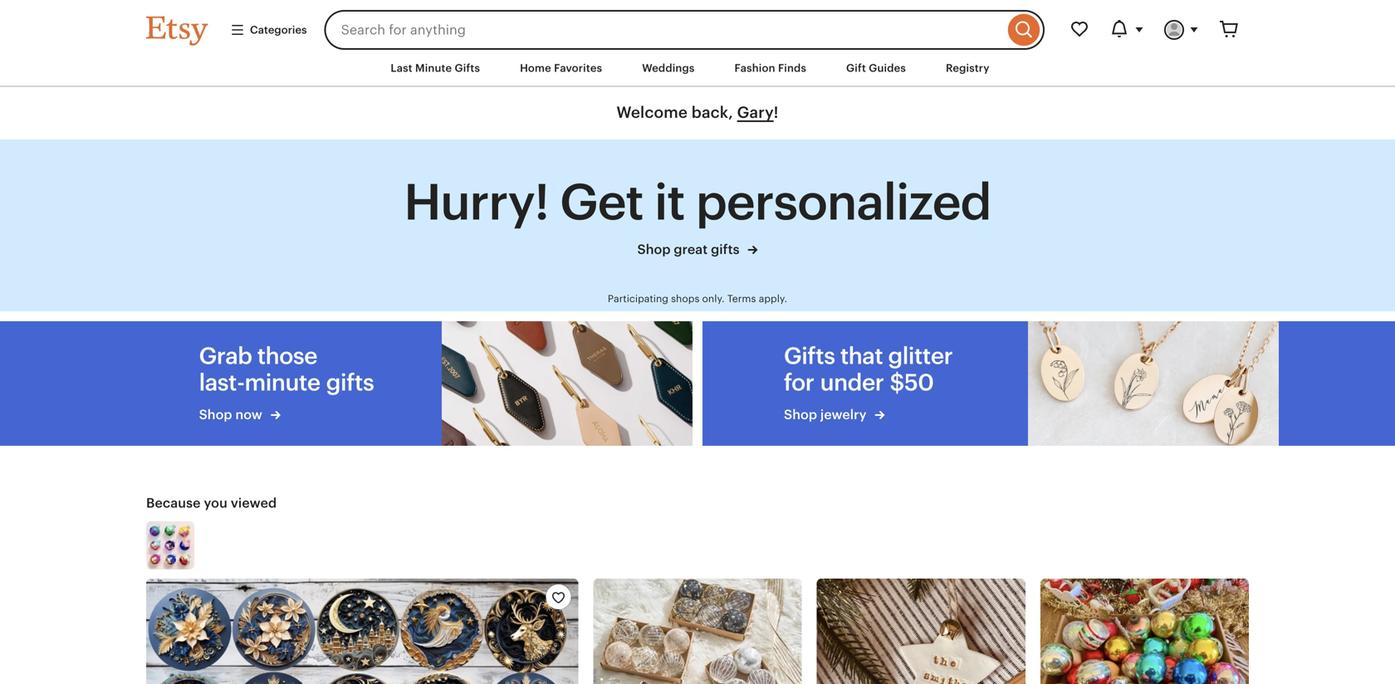 Task type: vqa. For each thing, say whether or not it's contained in the screenshot.
Finds
yes



Task type: describe. For each thing, give the bounding box(es) containing it.
those
[[257, 343, 317, 369]]

now
[[235, 408, 262, 422]]

personalized
[[696, 174, 991, 230]]

shop for hurry! get it personalized
[[638, 242, 671, 257]]

terms apply.
[[727, 293, 788, 304]]

registry
[[946, 62, 990, 74]]

gifts that glitter for under $50
[[784, 343, 953, 396]]

italian leather key chains featuring solid brass oval keyrings shown in a variety of colors and personalized options. image
[[442, 321, 693, 446]]

home
[[520, 62, 551, 74]]

Search for anything text field
[[324, 10, 1004, 50]]

hurry!
[[404, 174, 549, 230]]

shop great gifts link
[[404, 239, 991, 259]]

menu bar containing last minute gifts
[[116, 50, 1279, 87]]

that
[[840, 343, 883, 369]]

viewed
[[231, 496, 277, 511]]

last
[[391, 62, 413, 74]]

none search field inside categories banner
[[324, 10, 1045, 50]]

categories
[[250, 24, 307, 36]]

back,
[[692, 104, 733, 121]]

home favorites
[[520, 62, 602, 74]]

shop now
[[199, 408, 266, 422]]

shop jewelry
[[784, 408, 870, 422]]

only.
[[702, 293, 725, 304]]

gifts
[[711, 242, 740, 257]]

finds
[[778, 62, 807, 74]]

weddings
[[642, 62, 695, 74]]

beautiful nostalgic oldlovely mercury glass various styles shapes sizes colors vintage christmas ornaments choose from 6 to 36 in menu image
[[1041, 579, 1249, 684]]

handmade personalised clay bauble tree decoration, christmas decoration, tree decs, boho decor, bohemian, xmas, noel, decoration gift image
[[817, 579, 1026, 684]]

get
[[560, 174, 644, 230]]

gifts inside gifts that glitter for under $50
[[784, 343, 835, 369]]

because
[[146, 496, 201, 511]]

gift
[[846, 62, 866, 74]]

guides
[[869, 62, 906, 74]]

hurry! get it personalized
[[404, 174, 991, 230]]

because you viewed
[[146, 496, 277, 511]]

for under $50
[[784, 369, 934, 396]]

christmas ornaments set christmas ball ornaments shiny christmas tree decorations christmas holiday decoration christmas tree ornaments set image
[[593, 579, 802, 684]]



Task type: locate. For each thing, give the bounding box(es) containing it.
categories banner
[[116, 0, 1279, 50]]

gifts
[[455, 62, 480, 74], [784, 343, 835, 369]]

registry link
[[934, 53, 1002, 83]]

!
[[774, 104, 779, 121]]

shop down last-
[[199, 408, 232, 422]]

set of 12 multicolored gold leaf christmas ornaments - colorful metallic 2" glass balls image
[[146, 521, 194, 570]]

0 vertical spatial gifts
[[455, 62, 480, 74]]

shop great gifts
[[638, 242, 743, 257]]

glitter
[[888, 343, 953, 369]]

2 horizontal spatial shop
[[784, 408, 817, 422]]

shop jewelry link
[[784, 406, 962, 424]]

last minute gifts
[[391, 62, 480, 74]]

shop now link
[[199, 406, 374, 424]]

minute gifts
[[245, 369, 374, 396]]

shop
[[638, 242, 671, 257], [199, 408, 232, 422], [784, 408, 817, 422]]

minute
[[415, 62, 452, 74]]

gary link
[[737, 104, 774, 121]]

great
[[674, 242, 708, 257]]

gary
[[737, 104, 774, 121]]

grab those last-minute gifts
[[199, 343, 374, 396]]

participating
[[608, 293, 669, 304]]

None search field
[[324, 10, 1045, 50]]

grab
[[199, 343, 252, 369]]

jewelry
[[821, 408, 867, 422]]

it
[[655, 174, 685, 230]]

gifts left that
[[784, 343, 835, 369]]

last minute gifts link
[[378, 53, 493, 83]]

gift guides
[[846, 62, 906, 74]]

shop left jewelry at the bottom right of page
[[784, 408, 817, 422]]

home favorites link
[[508, 53, 615, 83]]

fashion finds
[[735, 62, 807, 74]]

1 horizontal spatial gifts
[[784, 343, 835, 369]]

shop for gifts that glitter for under $50
[[784, 408, 817, 422]]

weddings link
[[630, 53, 707, 83]]

gift guides link
[[834, 53, 919, 83]]

welcome
[[617, 104, 688, 121]]

last-
[[199, 369, 245, 396]]

four stainless steel oval plate necklaces shown in gold featuring personalized birth flowers and one with a custom name written in a cursive font. image
[[1028, 321, 1279, 446]]

20 spectacular navy and gold.  non-textured christmas ornaments on a flat one-sided ceramic ornament set of 20 image
[[146, 579, 578, 684]]

fashion finds link
[[722, 53, 819, 83]]

favorites
[[554, 62, 602, 74]]

you
[[204, 496, 228, 511]]

shop for grab those
[[199, 408, 232, 422]]

menu bar
[[116, 50, 1279, 87]]

1 horizontal spatial shop
[[638, 242, 671, 257]]

gifts inside last minute gifts link
[[455, 62, 480, 74]]

participating shops only. terms apply.
[[608, 293, 788, 304]]

welcome back, gary !
[[617, 104, 779, 121]]

1 vertical spatial gifts
[[784, 343, 835, 369]]

shop left great on the top of the page
[[638, 242, 671, 257]]

gifts right minute
[[455, 62, 480, 74]]

0 horizontal spatial gifts
[[455, 62, 480, 74]]

shops
[[671, 293, 700, 304]]

fashion
[[735, 62, 776, 74]]

categories button
[[218, 15, 319, 45]]

0 horizontal spatial shop
[[199, 408, 232, 422]]



